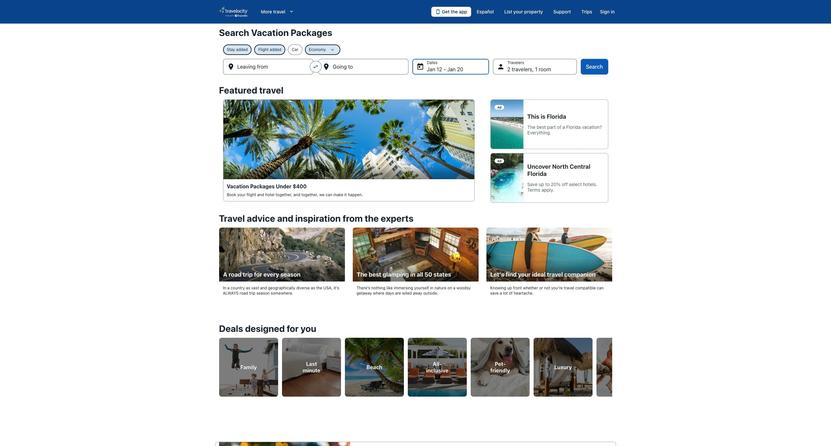 Task type: describe. For each thing, give the bounding box(es) containing it.
travelocity logo image
[[219, 7, 248, 17]]

next image
[[608, 362, 616, 370]]

download the app button image
[[435, 9, 441, 14]]

previous image
[[215, 362, 223, 370]]



Task type: vqa. For each thing, say whether or not it's contained in the screenshot.
main content
yes



Task type: locate. For each thing, give the bounding box(es) containing it.
main content
[[0, 24, 831, 447]]

swap origin and destination values image
[[313, 64, 319, 70]]

travel advice and inspiration from the experts region
[[215, 210, 616, 308]]

featured travel region
[[215, 81, 616, 210]]



